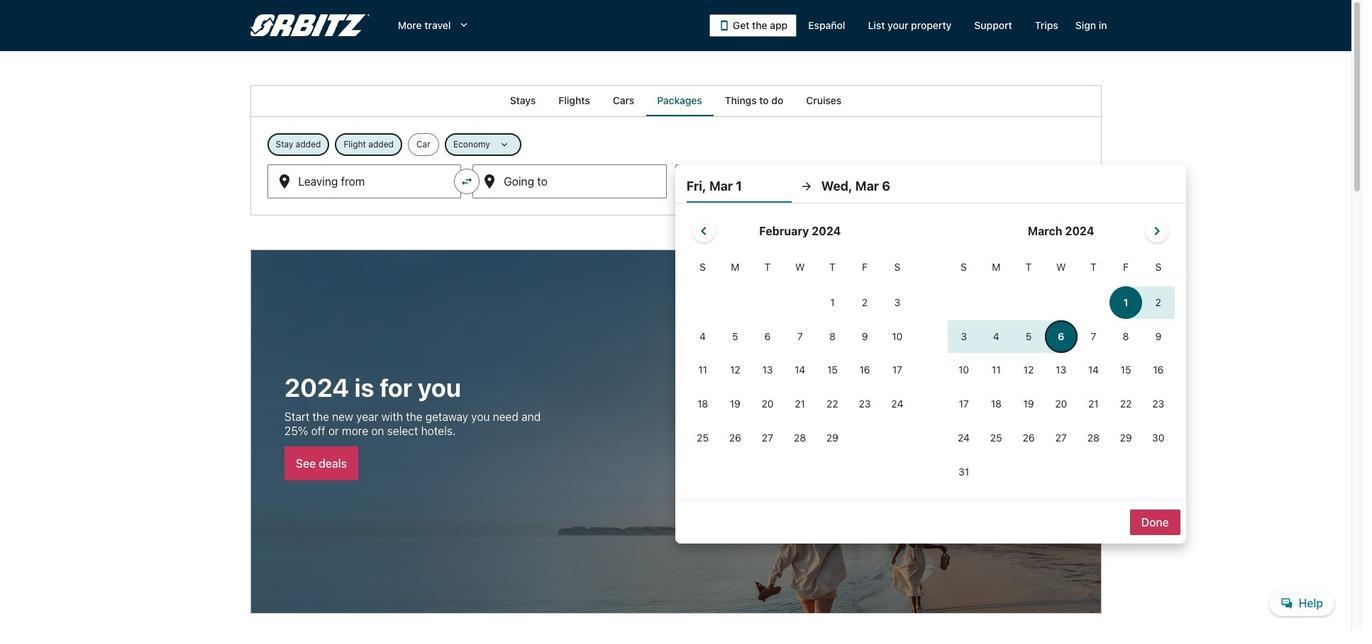 Task type: describe. For each thing, give the bounding box(es) containing it.
previous month image
[[696, 223, 713, 240]]



Task type: locate. For each thing, give the bounding box(es) containing it.
next month image
[[1149, 223, 1166, 240]]

download the app button image
[[719, 20, 730, 31]]

tab list
[[250, 85, 1102, 116]]

travel sale activities deals image
[[250, 250, 1102, 615]]

orbitz logo image
[[250, 14, 370, 37]]

directional image
[[800, 180, 813, 193]]

swap origin and destination values image
[[461, 175, 473, 188]]

february 2024 element
[[687, 260, 914, 456]]

main content
[[0, 85, 1352, 631]]

march 2024 element
[[948, 260, 1175, 490]]

application
[[687, 214, 1175, 490]]



Task type: vqa. For each thing, say whether or not it's contained in the screenshot.
the sheetBannerImgAltText
no



